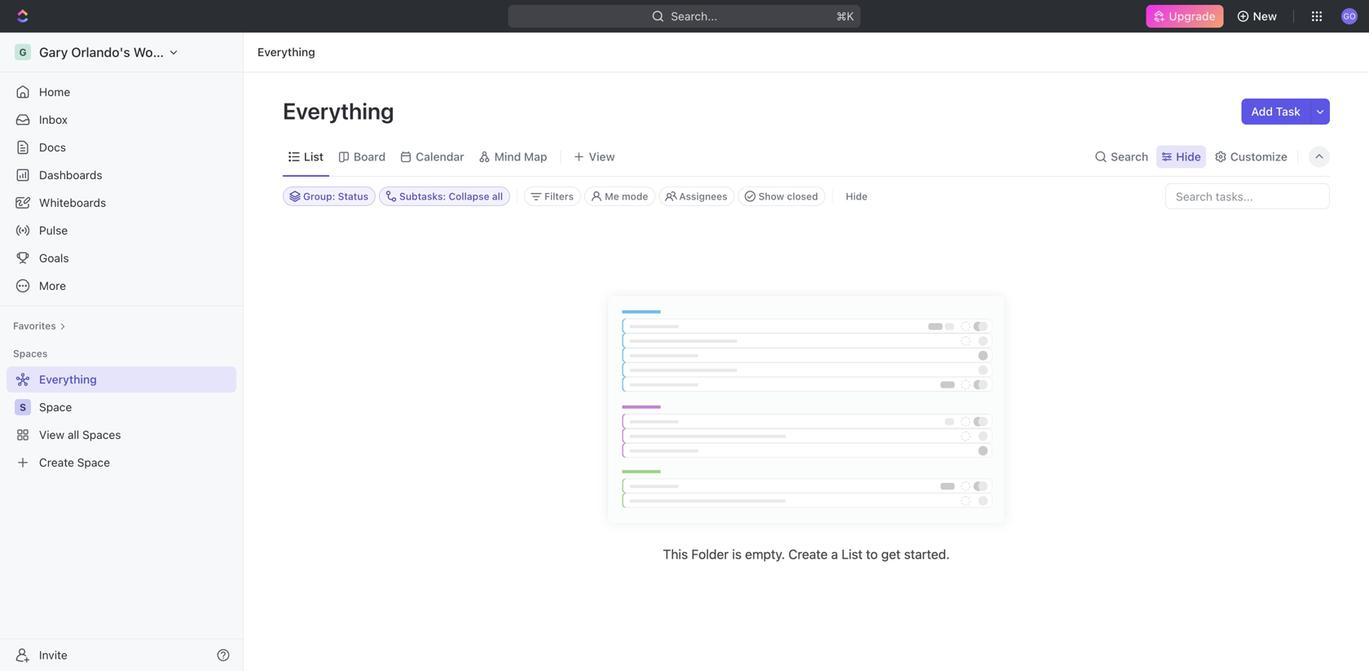 Task type: locate. For each thing, give the bounding box(es) containing it.
view
[[589, 150, 615, 163], [39, 428, 64, 442]]

create space link
[[7, 450, 233, 476]]

everything
[[258, 45, 315, 59], [283, 97, 399, 124], [39, 373, 97, 386]]

g
[[19, 46, 27, 58]]

add
[[1251, 105, 1273, 118]]

create inside tree
[[39, 456, 74, 469]]

to
[[866, 547, 878, 562]]

filters button
[[524, 187, 581, 206]]

subtasks: collapse all
[[399, 191, 503, 202]]

s
[[20, 402, 26, 413]]

spaces
[[13, 348, 48, 359], [82, 428, 121, 442]]

go button
[[1337, 3, 1363, 29]]

view button
[[568, 145, 621, 168]]

create left a
[[789, 547, 828, 562]]

1 vertical spatial space
[[77, 456, 110, 469]]

search button
[[1090, 145, 1153, 168]]

started.
[[904, 547, 950, 562]]

view up me
[[589, 150, 615, 163]]

home link
[[7, 79, 236, 105]]

0 horizontal spatial all
[[68, 428, 79, 442]]

list right a
[[842, 547, 863, 562]]

show closed
[[759, 191, 818, 202]]

2 vertical spatial everything
[[39, 373, 97, 386]]

1 vertical spatial list
[[842, 547, 863, 562]]

calendar
[[416, 150, 464, 163]]

inbox link
[[7, 107, 236, 133]]

view inside tree
[[39, 428, 64, 442]]

1 vertical spatial view
[[39, 428, 64, 442]]

hide
[[1176, 150, 1201, 163], [846, 191, 868, 202]]

invite
[[39, 649, 67, 662]]

this
[[663, 547, 688, 562]]

space link
[[39, 394, 233, 421]]

all up create space
[[68, 428, 79, 442]]

0 horizontal spatial everything link
[[7, 367, 233, 393]]

docs link
[[7, 134, 236, 161]]

create
[[39, 456, 74, 469], [789, 547, 828, 562]]

mode
[[622, 191, 648, 202]]

upgrade
[[1169, 9, 1216, 23]]

everything for everything link to the top
[[258, 45, 315, 59]]

goals
[[39, 251, 69, 265]]

hide right closed
[[846, 191, 868, 202]]

space inside create space link
[[77, 456, 110, 469]]

everything for bottom everything link
[[39, 373, 97, 386]]

this folder is empty. create a list to get started.
[[663, 547, 950, 562]]

1 vertical spatial everything
[[283, 97, 399, 124]]

tree
[[7, 367, 236, 476]]

pulse
[[39, 224, 68, 237]]

0 horizontal spatial spaces
[[13, 348, 48, 359]]

calendar link
[[413, 145, 464, 168]]

mind
[[494, 150, 521, 163]]

0 vertical spatial all
[[492, 191, 503, 202]]

0 horizontal spatial space
[[39, 401, 72, 414]]

1 vertical spatial all
[[68, 428, 79, 442]]

list
[[304, 150, 324, 163], [842, 547, 863, 562]]

0 vertical spatial view
[[589, 150, 615, 163]]

hide inside hide button
[[846, 191, 868, 202]]

more
[[39, 279, 66, 293]]

all inside the view all spaces link
[[68, 428, 79, 442]]

pulse link
[[7, 218, 236, 244]]

view up create space
[[39, 428, 64, 442]]

0 vertical spatial space
[[39, 401, 72, 414]]

task
[[1276, 105, 1301, 118]]

status
[[338, 191, 368, 202]]

all right collapse
[[492, 191, 503, 202]]

view for view all spaces
[[39, 428, 64, 442]]

1 horizontal spatial hide
[[1176, 150, 1201, 163]]

1 vertical spatial hide
[[846, 191, 868, 202]]

goals link
[[7, 245, 236, 271]]

1 horizontal spatial view
[[589, 150, 615, 163]]

folder
[[691, 547, 729, 562]]

⌘k
[[837, 9, 854, 23]]

view all spaces
[[39, 428, 121, 442]]

show closed button
[[738, 187, 826, 206]]

1 horizontal spatial space
[[77, 456, 110, 469]]

subtasks:
[[399, 191, 446, 202]]

0 vertical spatial create
[[39, 456, 74, 469]]

view inside button
[[589, 150, 615, 163]]

new
[[1253, 9, 1277, 23]]

gary orlando's workspace, , element
[[15, 44, 31, 60]]

0 vertical spatial list
[[304, 150, 324, 163]]

search
[[1111, 150, 1149, 163]]

0 vertical spatial everything link
[[253, 42, 319, 62]]

0 vertical spatial everything
[[258, 45, 315, 59]]

all
[[492, 191, 503, 202], [68, 428, 79, 442]]

1 horizontal spatial everything link
[[253, 42, 319, 62]]

everything link
[[253, 42, 319, 62], [7, 367, 233, 393]]

0 vertical spatial hide
[[1176, 150, 1201, 163]]

gary
[[39, 44, 68, 60]]

1 horizontal spatial spaces
[[82, 428, 121, 442]]

hide inside hide dropdown button
[[1176, 150, 1201, 163]]

hide button
[[839, 187, 874, 206]]

1 horizontal spatial list
[[842, 547, 863, 562]]

dashboards link
[[7, 162, 236, 188]]

0 horizontal spatial hide
[[846, 191, 868, 202]]

space
[[39, 401, 72, 414], [77, 456, 110, 469]]

go
[[1343, 11, 1356, 21]]

1 vertical spatial spaces
[[82, 428, 121, 442]]

group: status
[[303, 191, 368, 202]]

0 horizontal spatial view
[[39, 428, 64, 442]]

1 vertical spatial everything link
[[7, 367, 233, 393]]

1 horizontal spatial create
[[789, 547, 828, 562]]

list link
[[301, 145, 324, 168]]

hide right 'search'
[[1176, 150, 1201, 163]]

spaces inside tree
[[82, 428, 121, 442]]

dashboards
[[39, 168, 102, 182]]

1 horizontal spatial all
[[492, 191, 503, 202]]

spaces up create space link
[[82, 428, 121, 442]]

everything inside tree
[[39, 373, 97, 386]]

more button
[[7, 273, 236, 299]]

tree inside sidebar navigation
[[7, 367, 236, 476]]

0 vertical spatial spaces
[[13, 348, 48, 359]]

0 horizontal spatial create
[[39, 456, 74, 469]]

closed
[[787, 191, 818, 202]]

mind map link
[[491, 145, 547, 168]]

space right s in the left bottom of the page
[[39, 401, 72, 414]]

list up the "group:"
[[304, 150, 324, 163]]

me mode button
[[584, 187, 656, 206]]

create down "view all spaces"
[[39, 456, 74, 469]]

assignees button
[[659, 187, 735, 206]]

space inside space link
[[39, 401, 72, 414]]

spaces down favorites
[[13, 348, 48, 359]]

space down "view all spaces"
[[77, 456, 110, 469]]

favorites
[[13, 320, 56, 332]]

tree containing everything
[[7, 367, 236, 476]]



Task type: describe. For each thing, give the bounding box(es) containing it.
upgrade link
[[1146, 5, 1224, 28]]

view button
[[568, 138, 621, 176]]

me mode
[[605, 191, 648, 202]]

filters
[[544, 191, 574, 202]]

empty.
[[745, 547, 785, 562]]

map
[[524, 150, 547, 163]]

search...
[[671, 9, 718, 23]]

assignees
[[679, 191, 728, 202]]

hide button
[[1157, 145, 1206, 168]]

add task button
[[1242, 99, 1311, 125]]

customize button
[[1209, 145, 1293, 168]]

favorites button
[[7, 316, 72, 336]]

new button
[[1230, 3, 1287, 29]]

create space
[[39, 456, 110, 469]]

add task
[[1251, 105, 1301, 118]]

sidebar navigation
[[0, 33, 247, 672]]

1 vertical spatial create
[[789, 547, 828, 562]]

Search tasks... text field
[[1166, 184, 1329, 209]]

mind map
[[494, 150, 547, 163]]

a
[[831, 547, 838, 562]]

board link
[[350, 145, 386, 168]]

group:
[[303, 191, 335, 202]]

view for view
[[589, 150, 615, 163]]

home
[[39, 85, 70, 99]]

whiteboards link
[[7, 190, 236, 216]]

collapse
[[449, 191, 489, 202]]

gary orlando's workspace
[[39, 44, 201, 60]]

board
[[354, 150, 386, 163]]

orlando's
[[71, 44, 130, 60]]

whiteboards
[[39, 196, 106, 209]]

customize
[[1231, 150, 1288, 163]]

workspace
[[133, 44, 201, 60]]

docs
[[39, 141, 66, 154]]

me
[[605, 191, 619, 202]]

inbox
[[39, 113, 68, 126]]

get
[[881, 547, 901, 562]]

show
[[759, 191, 784, 202]]

view all spaces link
[[7, 422, 233, 448]]

space, , element
[[15, 399, 31, 416]]

0 horizontal spatial list
[[304, 150, 324, 163]]

is
[[732, 547, 742, 562]]



Task type: vqa. For each thing, say whether or not it's contained in the screenshot.
bottom tasks
no



